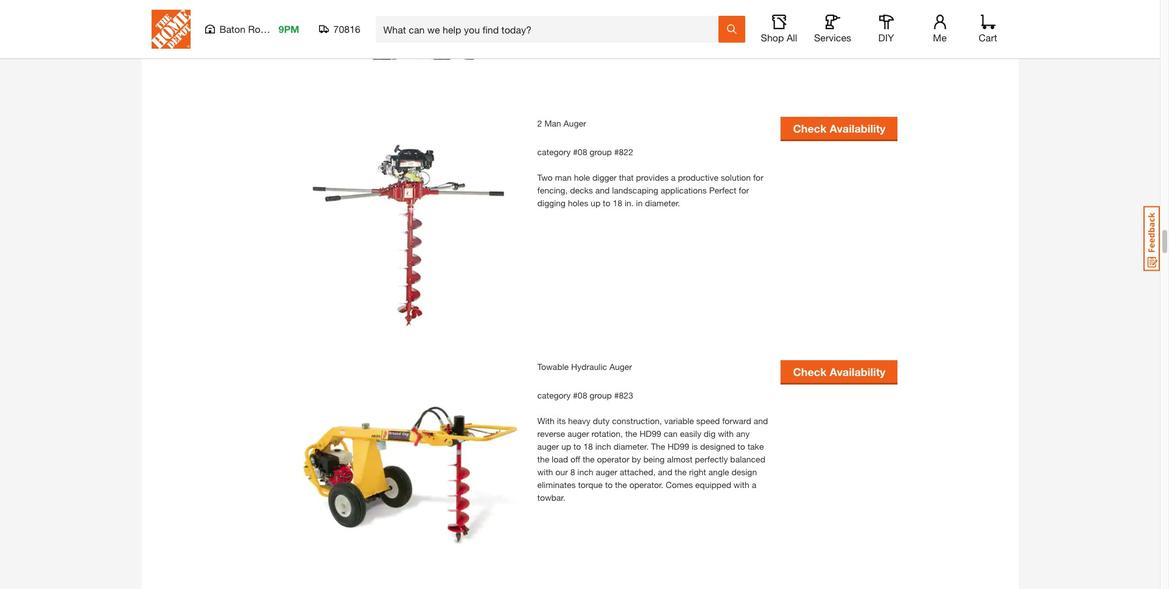 Task type: describe. For each thing, give the bounding box(es) containing it.
with
[[538, 416, 555, 427]]

its
[[557, 416, 566, 427]]

designed
[[701, 442, 736, 452]]

angle
[[709, 468, 730, 478]]

speed
[[697, 416, 720, 427]]

torque
[[578, 480, 603, 491]]

the right off
[[583, 455, 595, 465]]

0 vertical spatial hd99
[[640, 429, 662, 440]]

decks
[[570, 185, 593, 196]]

shop all
[[761, 32, 798, 43]]

to down "any"
[[738, 442, 746, 452]]

1 horizontal spatial hd99
[[668, 442, 690, 452]]

me
[[934, 32, 947, 43]]

the
[[651, 442, 666, 452]]

2 man auger
[[538, 118, 591, 129]]

take
[[748, 442, 764, 452]]

holes
[[568, 198, 589, 209]]

two man hole digger that provides a productive solution for fencing, decks and landscaping applications perfect for digging holes up to 18 in. in diameter.
[[538, 173, 764, 209]]

fencing,
[[538, 185, 568, 196]]

towbar.
[[538, 493, 566, 504]]

cart
[[979, 32, 998, 43]]

category #08 group #823
[[538, 391, 634, 401]]

#823
[[615, 391, 634, 401]]

comes
[[666, 480, 693, 491]]

the down almost
[[675, 468, 687, 478]]

to up off
[[574, 442, 581, 452]]

productive
[[678, 173, 719, 183]]

provides
[[636, 173, 669, 183]]

0 horizontal spatial for
[[739, 185, 750, 196]]

1 availability from the top
[[830, 122, 886, 135]]

auger for hydraulic
[[610, 362, 632, 373]]

category #08 group #822
[[538, 147, 634, 157]]

baton
[[220, 23, 246, 35]]

check availability for second 'check availability' link from the bottom of the page
[[794, 122, 886, 135]]

attached,
[[620, 468, 656, 478]]

and inside two man hole digger that provides a productive solution for fencing, decks and landscaping applications perfect for digging holes up to 18 in. in diameter.
[[596, 185, 610, 196]]

2 availability from the top
[[830, 366, 886, 379]]

0 vertical spatial for
[[754, 173, 764, 183]]

hydraulic
[[571, 362, 607, 373]]

being
[[644, 455, 665, 465]]

70816 button
[[319, 23, 361, 35]]

that
[[619, 173, 634, 183]]

diy
[[879, 32, 895, 43]]

1 vertical spatial inch
[[578, 468, 594, 478]]

all
[[787, 32, 798, 43]]

baton rouge 9pm
[[220, 23, 300, 35]]

auger for man
[[564, 118, 586, 129]]

operator.
[[630, 480, 664, 491]]

equipped
[[696, 480, 732, 491]]

group for #822
[[590, 147, 612, 157]]

#822
[[615, 147, 634, 157]]

construction,
[[612, 416, 662, 427]]

towable hydraulic auger
[[538, 362, 637, 373]]

2 man auger image
[[294, 117, 525, 349]]

man
[[555, 173, 572, 183]]

two
[[538, 173, 553, 183]]

8
[[571, 468, 575, 478]]

to inside two man hole digger that provides a productive solution for fencing, decks and landscaping applications perfect for digging holes up to 18 in. in diameter.
[[603, 198, 611, 209]]

can
[[664, 429, 678, 440]]

perfectly
[[695, 455, 728, 465]]

me button
[[921, 15, 960, 44]]

is
[[692, 442, 698, 452]]

in.
[[625, 198, 634, 209]]

1 man flex cable auger image
[[294, 0, 525, 105]]

check for 2nd 'check availability' link
[[794, 366, 827, 379]]

the left load
[[538, 455, 550, 465]]

heavy
[[568, 416, 591, 427]]

almost
[[667, 455, 693, 465]]

services button
[[814, 15, 853, 44]]

easily
[[680, 429, 702, 440]]

2 horizontal spatial auger
[[596, 468, 618, 478]]

2 vertical spatial with
[[734, 480, 750, 491]]

variable
[[665, 416, 694, 427]]

eliminates
[[538, 480, 576, 491]]

rouge
[[248, 23, 277, 35]]

digging
[[538, 198, 566, 209]]

services
[[815, 32, 852, 43]]



Task type: locate. For each thing, give the bounding box(es) containing it.
to left in.
[[603, 198, 611, 209]]

hd99 up almost
[[668, 442, 690, 452]]

landscaping
[[612, 185, 659, 196]]

2 check from the top
[[794, 366, 827, 379]]

1 #08 from the top
[[573, 147, 588, 157]]

0 horizontal spatial up
[[562, 442, 571, 452]]

1 vertical spatial #08
[[573, 391, 588, 401]]

1 vertical spatial a
[[752, 480, 757, 491]]

design
[[732, 468, 757, 478]]

and down being
[[658, 468, 673, 478]]

auger down reverse
[[538, 442, 559, 452]]

right
[[689, 468, 707, 478]]

1 vertical spatial 18
[[584, 442, 593, 452]]

with down design
[[734, 480, 750, 491]]

0 vertical spatial group
[[590, 147, 612, 157]]

check availability link
[[781, 117, 898, 140], [781, 361, 898, 383]]

towable
[[538, 362, 569, 373]]

2
[[538, 118, 542, 129]]

rotation,
[[592, 429, 623, 440]]

group
[[590, 147, 612, 157], [590, 391, 612, 401]]

0 vertical spatial diameter.
[[645, 198, 681, 209]]

diameter. inside two man hole digger that provides a productive solution for fencing, decks and landscaping applications perfect for digging holes up to 18 in. in diameter.
[[645, 198, 681, 209]]

category for category #08 group #823
[[538, 391, 571, 401]]

0 vertical spatial category
[[538, 147, 571, 157]]

with
[[718, 429, 734, 440], [538, 468, 553, 478], [734, 480, 750, 491]]

1 vertical spatial category
[[538, 391, 571, 401]]

inch
[[596, 442, 612, 452], [578, 468, 594, 478]]

diameter. right in
[[645, 198, 681, 209]]

0 vertical spatial #08
[[573, 147, 588, 157]]

the home depot logo image
[[151, 10, 190, 49]]

with its heavy duty construction, variable speed forward and reverse auger rotation, the hd99 can easily dig with any auger up to 18 inch diameter. the hd99 is designed to take the load off the operator by being almost perfectly balanced with our 8 inch auger attached, and the right angle design eliminates torque to the operator. comes equipped with a towbar.
[[538, 416, 768, 504]]

1 vertical spatial check availability link
[[781, 361, 898, 383]]

and down digger
[[596, 185, 610, 196]]

group left #823
[[590, 391, 612, 401]]

up up load
[[562, 442, 571, 452]]

towable hydraulic auger image
[[294, 361, 525, 590]]

category up its
[[538, 391, 571, 401]]

0 vertical spatial a
[[671, 173, 676, 183]]

1 horizontal spatial inch
[[596, 442, 612, 452]]

#08 up heavy
[[573, 391, 588, 401]]

1 vertical spatial and
[[754, 416, 768, 427]]

duty
[[593, 416, 610, 427]]

availability
[[830, 122, 886, 135], [830, 366, 886, 379]]

for right solution
[[754, 173, 764, 183]]

off
[[571, 455, 581, 465]]

up inside two man hole digger that provides a productive solution for fencing, decks and landscaping applications perfect for digging holes up to 18 in. in diameter.
[[591, 198, 601, 209]]

diameter. for hd99
[[614, 442, 649, 452]]

1 vertical spatial auger
[[538, 442, 559, 452]]

18 inside with its heavy duty construction, variable speed forward and reverse auger rotation, the hd99 can easily dig with any auger up to 18 inch diameter. the hd99 is designed to take the load off the operator by being almost perfectly balanced with our 8 inch auger attached, and the right angle design eliminates torque to the operator. comes equipped with a towbar.
[[584, 442, 593, 452]]

diameter. inside with its heavy duty construction, variable speed forward and reverse auger rotation, the hd99 can easily dig with any auger up to 18 inch diameter. the hd99 is designed to take the load off the operator by being almost perfectly balanced with our 8 inch auger attached, and the right angle design eliminates torque to the operator. comes equipped with a towbar.
[[614, 442, 649, 452]]

#08 for hole
[[573, 147, 588, 157]]

digger
[[593, 173, 617, 183]]

1 check availability from the top
[[794, 122, 886, 135]]

hd99 up the
[[640, 429, 662, 440]]

0 vertical spatial with
[[718, 429, 734, 440]]

2 horizontal spatial and
[[754, 416, 768, 427]]

0 horizontal spatial a
[[671, 173, 676, 183]]

load
[[552, 455, 568, 465]]

shop all button
[[760, 15, 799, 44]]

1 horizontal spatial auger
[[568, 429, 589, 440]]

for down solution
[[739, 185, 750, 196]]

1 horizontal spatial 18
[[613, 198, 623, 209]]

our
[[556, 468, 568, 478]]

1 vertical spatial diameter.
[[614, 442, 649, 452]]

solution
[[721, 173, 751, 183]]

up
[[591, 198, 601, 209], [562, 442, 571, 452]]

1 horizontal spatial a
[[752, 480, 757, 491]]

for
[[754, 173, 764, 183], [739, 185, 750, 196]]

cart link
[[975, 15, 1002, 44]]

auger down operator
[[596, 468, 618, 478]]

0 vertical spatial up
[[591, 198, 601, 209]]

the down attached,
[[615, 480, 627, 491]]

0 vertical spatial check availability
[[794, 122, 886, 135]]

1 vertical spatial group
[[590, 391, 612, 401]]

a down design
[[752, 480, 757, 491]]

auger up #823
[[610, 362, 632, 373]]

1 vertical spatial hd99
[[668, 442, 690, 452]]

0 vertical spatial inch
[[596, 442, 612, 452]]

auger down heavy
[[568, 429, 589, 440]]

1 vertical spatial with
[[538, 468, 553, 478]]

0 vertical spatial auger
[[564, 118, 586, 129]]

2 check availability link from the top
[[781, 361, 898, 383]]

0 horizontal spatial and
[[596, 185, 610, 196]]

the
[[626, 429, 638, 440], [538, 455, 550, 465], [583, 455, 595, 465], [675, 468, 687, 478], [615, 480, 627, 491]]

applications
[[661, 185, 707, 196]]

reverse
[[538, 429, 565, 440]]

to right torque
[[605, 480, 613, 491]]

18 inside two man hole digger that provides a productive solution for fencing, decks and landscaping applications perfect for digging holes up to 18 in. in diameter.
[[613, 198, 623, 209]]

2 group from the top
[[590, 391, 612, 401]]

2 check availability from the top
[[794, 366, 886, 379]]

balanced
[[731, 455, 766, 465]]

by
[[632, 455, 641, 465]]

0 horizontal spatial auger
[[564, 118, 586, 129]]

1 vertical spatial auger
[[610, 362, 632, 373]]

70816
[[334, 23, 361, 35]]

inch right 8
[[578, 468, 594, 478]]

forward
[[723, 416, 752, 427]]

0 vertical spatial check
[[794, 122, 827, 135]]

0 vertical spatial check availability link
[[781, 117, 898, 140]]

a inside two man hole digger that provides a productive solution for fencing, decks and landscaping applications perfect for digging holes up to 18 in. in diameter.
[[671, 173, 676, 183]]

1 check from the top
[[794, 122, 827, 135]]

0 vertical spatial auger
[[568, 429, 589, 440]]

feedback link image
[[1144, 206, 1161, 272]]

dig
[[704, 429, 716, 440]]

shop
[[761, 32, 784, 43]]

0 vertical spatial availability
[[830, 122, 886, 135]]

any
[[737, 429, 750, 440]]

category for category #08 group #822
[[538, 147, 571, 157]]

a up applications
[[671, 173, 676, 183]]

1 category from the top
[[538, 147, 571, 157]]

18 down rotation,
[[584, 442, 593, 452]]

1 horizontal spatial up
[[591, 198, 601, 209]]

1 vertical spatial check availability
[[794, 366, 886, 379]]

2 category from the top
[[538, 391, 571, 401]]

diameter. up by in the right of the page
[[614, 442, 649, 452]]

with left our
[[538, 468, 553, 478]]

hd99
[[640, 429, 662, 440], [668, 442, 690, 452]]

1 group from the top
[[590, 147, 612, 157]]

0 horizontal spatial hd99
[[640, 429, 662, 440]]

to
[[603, 198, 611, 209], [574, 442, 581, 452], [738, 442, 746, 452], [605, 480, 613, 491]]

0 vertical spatial and
[[596, 185, 610, 196]]

0 horizontal spatial auger
[[538, 442, 559, 452]]

group for #823
[[590, 391, 612, 401]]

0 horizontal spatial 18
[[584, 442, 593, 452]]

check
[[794, 122, 827, 135], [794, 366, 827, 379]]

diameter.
[[645, 198, 681, 209], [614, 442, 649, 452]]

the down construction,
[[626, 429, 638, 440]]

with up designed
[[718, 429, 734, 440]]

1 vertical spatial up
[[562, 442, 571, 452]]

1 horizontal spatial for
[[754, 173, 764, 183]]

#08 for heavy
[[573, 391, 588, 401]]

and right forward
[[754, 416, 768, 427]]

up inside with its heavy duty construction, variable speed forward and reverse auger rotation, the hd99 can easily dig with any auger up to 18 inch diameter. the hd99 is designed to take the load off the operator by being almost perfectly balanced with our 8 inch auger attached, and the right angle design eliminates torque to the operator. comes equipped with a towbar.
[[562, 442, 571, 452]]

category up two on the left of page
[[538, 147, 571, 157]]

0 horizontal spatial inch
[[578, 468, 594, 478]]

auger right the man
[[564, 118, 586, 129]]

category
[[538, 147, 571, 157], [538, 391, 571, 401]]

diameter. for landscaping
[[645, 198, 681, 209]]

1 vertical spatial check
[[794, 366, 827, 379]]

perfect
[[710, 185, 737, 196]]

2 vertical spatial auger
[[596, 468, 618, 478]]

and
[[596, 185, 610, 196], [754, 416, 768, 427], [658, 468, 673, 478]]

1 horizontal spatial and
[[658, 468, 673, 478]]

check availability
[[794, 122, 886, 135], [794, 366, 886, 379]]

auger
[[568, 429, 589, 440], [538, 442, 559, 452], [596, 468, 618, 478]]

#08
[[573, 147, 588, 157], [573, 391, 588, 401]]

up right "holes"
[[591, 198, 601, 209]]

#08 up hole
[[573, 147, 588, 157]]

in
[[636, 198, 643, 209]]

a
[[671, 173, 676, 183], [752, 480, 757, 491]]

inch down rotation,
[[596, 442, 612, 452]]

group left #822
[[590, 147, 612, 157]]

check for second 'check availability' link from the bottom of the page
[[794, 122, 827, 135]]

man
[[545, 118, 562, 129]]

18 left in.
[[613, 198, 623, 209]]

1 vertical spatial for
[[739, 185, 750, 196]]

9pm
[[279, 23, 300, 35]]

2 vertical spatial and
[[658, 468, 673, 478]]

What can we help you find today? search field
[[384, 16, 718, 42]]

diy button
[[867, 15, 906, 44]]

check availability for 2nd 'check availability' link
[[794, 366, 886, 379]]

0 vertical spatial 18
[[613, 198, 623, 209]]

2 #08 from the top
[[573, 391, 588, 401]]

operator
[[597, 455, 630, 465]]

1 horizontal spatial auger
[[610, 362, 632, 373]]

1 check availability link from the top
[[781, 117, 898, 140]]

a inside with its heavy duty construction, variable speed forward and reverse auger rotation, the hd99 can easily dig with any auger up to 18 inch diameter. the hd99 is designed to take the load off the operator by being almost perfectly balanced with our 8 inch auger attached, and the right angle design eliminates torque to the operator. comes equipped with a towbar.
[[752, 480, 757, 491]]

18
[[613, 198, 623, 209], [584, 442, 593, 452]]

1 vertical spatial availability
[[830, 366, 886, 379]]

hole
[[574, 173, 590, 183]]

auger
[[564, 118, 586, 129], [610, 362, 632, 373]]



Task type: vqa. For each thing, say whether or not it's contained in the screenshot.
Styles related to Door Styles
no



